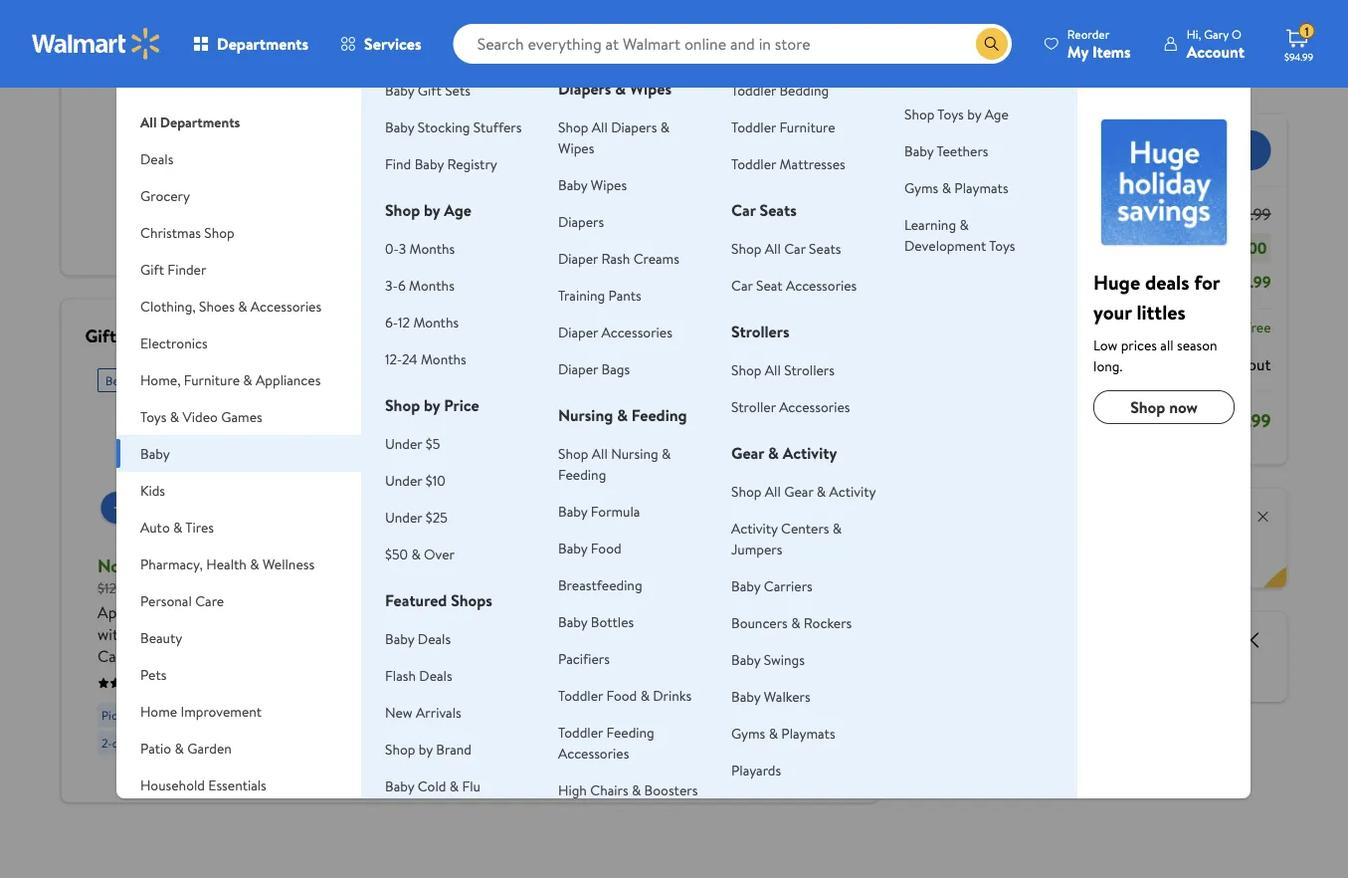 Task type: describe. For each thing, give the bounding box(es) containing it.
training pants
[[558, 285, 642, 305]]

0 vertical spatial feeding
[[632, 404, 687, 426]]

save for later button
[[620, 226, 708, 258]]

add button for $99.00
[[100, 491, 173, 523]]

2- for year
[[245, 177, 257, 196]]

gift for finder
[[140, 259, 164, 279]]

playards link
[[732, 760, 782, 779]]

services
[[364, 33, 422, 55]]

gift for ideas
[[85, 323, 116, 348]]

to inside become a member to get free same-day delivery, gas discounts & more!
[[1110, 497, 1123, 516]]

1 horizontal spatial at
[[1191, 353, 1204, 375]]

day inside now $86.88 "group"
[[733, 712, 751, 729]]

& up centers
[[817, 481, 826, 501]]

grocery
[[140, 186, 190, 205]]

2 vertical spatial $94.99
[[1218, 408, 1272, 433]]

deals for flash deals
[[419, 665, 453, 685]]

3-year plan - $11.00
[[245, 145, 358, 164]]

decrease quantity sony wh-ch720n-noise canceling wireless bluetooth headphones- black, current quantity 1 image
[[744, 234, 760, 250]]

shop for nursing
[[558, 443, 589, 463]]

gyms & playmats for right gyms & playmats link
[[905, 178, 1009, 197]]

& inside become a member to get free same-day delivery, gas discounts & more!
[[1134, 516, 1143, 536]]

$14.00 group
[[405, 360, 523, 745]]

Search search field
[[454, 24, 1012, 64]]

wipes inside shop all diapers & wipes
[[558, 138, 595, 157]]

0 vertical spatial gift
[[418, 80, 442, 100]]

car for seat
[[732, 275, 753, 295]]

$187.00
[[559, 553, 617, 578]]

diaper rash creams link
[[558, 248, 680, 268]]

new arrivals
[[385, 702, 462, 722]]

coffee
[[591, 627, 639, 649]]

for left 'less'
[[165, 323, 188, 348]]

shop left now
[[1131, 396, 1166, 418]]

items
[[1093, 40, 1132, 62]]

with for if
[[1174, 647, 1200, 666]]

airpods
[[141, 600, 195, 622]]

baby for baby stocking stuffers
[[385, 117, 415, 136]]

a inside become a member to get free same-day delivery, gas discounts & more!
[[1046, 497, 1053, 516]]

& left the tires
[[173, 517, 183, 537]]

0 horizontal spatial $55.00
[[819, 8, 855, 25]]

become
[[994, 497, 1043, 516]]

0 vertical spatial gear
[[732, 442, 765, 464]]

find baby registry
[[385, 154, 498, 173]]

generation)
[[97, 666, 180, 688]]

maker
[[559, 670, 602, 692]]

& left video
[[170, 407, 179, 426]]

activity centers & jumpers link
[[732, 518, 842, 558]]

0 vertical spatial age
[[985, 104, 1009, 123]]

add button for $86.88
[[716, 491, 789, 523]]

$187.00 group
[[559, 360, 677, 758]]

high
[[558, 780, 587, 799]]

12-24 months
[[385, 349, 467, 368]]

& up subtotal
[[942, 178, 952, 197]]

tie
[[405, 670, 425, 692]]

toddler for toddler food & drinks
[[558, 685, 603, 705]]

baby for baby dropdown button
[[140, 443, 170, 463]]

learn
[[1077, 666, 1111, 686]]

now $99.00 group
[[97, 360, 215, 763]]

& right patio
[[175, 738, 184, 758]]

1 horizontal spatial gyms & playmats link
[[905, 178, 1009, 197]]

& down bags
[[617, 404, 628, 426]]

all up grocery
[[140, 112, 157, 131]]

under $10
[[385, 470, 446, 490]]

increase quantity sony wh-ch720n-noise canceling wireless bluetooth headphones- black, current quantity 1 image
[[830, 234, 846, 250]]

diapers for diapers link
[[558, 212, 604, 231]]

2 vertical spatial wipes
[[591, 175, 627, 194]]

toddler mattresses link
[[732, 154, 846, 173]]

shipping for $86.88
[[754, 712, 797, 729]]

baby for baby teethers
[[905, 141, 934, 160]]

christmas shop button
[[117, 214, 361, 251]]

3- for 6
[[385, 275, 398, 295]]

& left 4
[[792, 613, 801, 632]]

diaper accessories link
[[558, 322, 673, 341]]

latte
[[609, 649, 645, 670]]

auto & tires
[[140, 517, 214, 537]]

free for free
[[1245, 318, 1272, 337]]

& left drinks
[[641, 685, 650, 705]]

1 vertical spatial $55.00
[[1220, 237, 1268, 259]]

by right plan
[[394, 71, 409, 90]]

baby for baby carriers
[[732, 576, 761, 595]]

by for shop by price
[[424, 394, 440, 416]]

shop by brand
[[385, 739, 472, 759]]

1 vertical spatial departments
[[160, 112, 240, 131]]

see
[[1011, 647, 1033, 666]]

appliances
[[256, 370, 321, 389]]

pacifiers link
[[558, 649, 610, 668]]

jumpers
[[732, 539, 783, 558]]

free for free 30-day returns
[[217, 15, 244, 34]]

more!
[[1147, 516, 1182, 536]]

0 vertical spatial strollers
[[732, 321, 790, 342]]

$50 & over link
[[385, 544, 455, 563]]

furniture for toddler
[[780, 117, 836, 136]]

keurig
[[559, 583, 603, 605]]

games
[[221, 407, 262, 426]]

shop for price
[[385, 394, 420, 416]]

protection
[[297, 71, 362, 90]]

carriers
[[764, 576, 813, 595]]

& left next slide for horizontalscrollerrecommendations list image
[[769, 442, 779, 464]]

now $86.88 group
[[713, 360, 831, 741]]

1 vertical spatial strollers
[[785, 360, 835, 379]]

training
[[558, 285, 605, 305]]

rockers
[[804, 613, 852, 632]]

now for now $99.00 $129.00 apple airpods with charging case (2nd generation)
[[97, 553, 133, 578]]

creams
[[634, 248, 680, 268]]

food for baby
[[591, 538, 622, 557]]

baby for baby gift sets
[[385, 80, 415, 100]]

ideas
[[121, 323, 161, 348]]

delivery for $86.88
[[763, 684, 806, 701]]

$99.00 inside now $86.88 $99.00 apple airtag - 4 pack
[[713, 578, 754, 597]]

for inside banner
[[1064, 544, 1082, 564]]

1 horizontal spatial 1
[[1305, 23, 1310, 40]]

over
[[424, 544, 455, 563]]

shop all car seats
[[732, 238, 842, 258]]

approved
[[1115, 647, 1171, 666]]

accessories down "shop all strollers"
[[780, 397, 851, 416]]

toddler feeding accessories link
[[558, 722, 655, 763]]

0 vertical spatial activity
[[783, 442, 838, 464]]

finder
[[168, 259, 206, 279]]

3-6 months
[[385, 275, 455, 295]]

baby gift sets link
[[385, 80, 471, 100]]

0 vertical spatial toys
[[938, 104, 964, 123]]

1 vertical spatial age
[[444, 199, 472, 221]]

later
[[676, 232, 704, 252]]

shipping for $99.00
[[132, 734, 175, 751]]

serve
[[604, 605, 643, 627]]

high chairs & boosters
[[558, 780, 698, 799]]

departments button
[[177, 20, 325, 68]]

pickup for $99.00
[[101, 706, 135, 723]]

baby for baby wipes
[[558, 175, 588, 194]]

add for $187.00
[[594, 497, 619, 517]]

save
[[624, 232, 651, 252]]

option
[[268, 119, 302, 136]]

how
[[1114, 666, 1139, 686]]

to inside button
[[1092, 139, 1107, 161]]

less
[[192, 323, 221, 348]]

savings
[[927, 237, 979, 259]]

christmas
[[140, 222, 201, 242]]

& right health
[[250, 554, 259, 573]]

personal
[[140, 591, 192, 610]]

wellness
[[263, 554, 315, 573]]

learn how
[[1077, 666, 1139, 686]]

toddler furniture
[[732, 117, 836, 136]]

add up 'view'
[[215, 71, 239, 90]]

shipping for justice
[[446, 717, 489, 734]]

bottles
[[591, 612, 634, 631]]

- inside now $86.88 $99.00 apple airtag - 4 pack
[[803, 600, 809, 622]]

2-day shipping
[[101, 734, 175, 751]]

plan for $11.00
[[286, 145, 311, 164]]

walmart+
[[974, 544, 1033, 564]]

4
[[813, 600, 823, 622]]

with for $99.00
[[97, 622, 127, 644]]

activity inside activity centers & jumpers
[[732, 518, 778, 538]]

free inside become a member to get free same-day delivery, gas discounts & more!
[[1150, 497, 1175, 516]]

12
[[398, 312, 410, 331]]

0 vertical spatial $94.99
[[1285, 50, 1314, 63]]

cash
[[1063, 628, 1090, 647]]

now $19.88
[[251, 553, 339, 578]]

1 vertical spatial $94.99
[[1224, 271, 1272, 293]]

deals inside dropdown button
[[140, 149, 174, 168]]

0 horizontal spatial k-
[[607, 583, 622, 605]]

pickup for justice
[[409, 689, 443, 706]]

nursing & feeding
[[558, 404, 687, 426]]

$129.00
[[97, 578, 142, 597]]

shop all car seats link
[[732, 238, 842, 258]]

beauty button
[[117, 619, 361, 656]]

0 vertical spatial wipes
[[630, 78, 672, 100]]

day left returns
[[268, 15, 289, 34]]

30
[[1085, 544, 1101, 564]]

baby right 'find'
[[415, 154, 444, 173]]

shop all strollers
[[732, 360, 835, 379]]

dismiss capital one banner image
[[1240, 628, 1264, 652]]

months for 12-24 months
[[421, 349, 467, 368]]

baby carriers link
[[732, 576, 813, 595]]

& left flu
[[450, 776, 459, 795]]

kids button
[[117, 472, 361, 509]]

sony wh-ch720n-noise canceling wireless bluetooth headphones- black, with add-on services, 1 in cart image
[[85, 0, 181, 56]]

reorder my items
[[1068, 25, 1132, 62]]

& right $50
[[412, 544, 421, 563]]

stroller accessories link
[[732, 397, 851, 416]]

& right chairs
[[632, 780, 641, 799]]

baby gift sets
[[385, 80, 471, 100]]

toddler for toddler bedding
[[732, 80, 777, 100]]

gift ideas for less
[[85, 323, 221, 348]]

0 horizontal spatial free
[[1036, 544, 1061, 564]]

under $5
[[385, 434, 440, 453]]

now for now $19.88
[[251, 553, 287, 578]]

5%
[[1042, 628, 1060, 647]]

all departments
[[140, 112, 240, 131]]

by for shop by age
[[424, 199, 440, 221]]



Task type: vqa. For each thing, say whether or not it's contained in the screenshot.
first plan
yes



Task type: locate. For each thing, give the bounding box(es) containing it.
baby for baby bottles
[[558, 612, 588, 631]]

now $19.88 group
[[251, 360, 369, 763]]

a inside view details (only one option can be selected at a time.)
[[401, 119, 406, 136]]

day inside "$187.00" group
[[579, 689, 597, 706]]

baby swings link
[[732, 650, 805, 669]]

by left price
[[424, 394, 440, 416]]

$99.00 inside now $99.00 $129.00 apple airpods with charging case (2nd generation)
[[137, 553, 190, 578]]

delivery for justice
[[455, 689, 499, 706]]

huge
[[1094, 268, 1141, 296]]

departments up walmart
[[217, 33, 309, 55]]

(only
[[215, 119, 243, 136]]

1 horizontal spatial seller
[[285, 371, 313, 388]]

all for strollers
[[765, 360, 781, 379]]

best seller down ideas
[[105, 371, 159, 388]]

& inside shop all nursing & feeding
[[662, 443, 671, 463]]

1 horizontal spatial free
[[1245, 318, 1272, 337]]

0 horizontal spatial 3+ day shipping
[[409, 717, 489, 734]]

1 vertical spatial free
[[1036, 544, 1061, 564]]

0 horizontal spatial gyms & playmats
[[732, 723, 836, 743]]

car up the "decrease quantity sony wh-ch720n-noise canceling wireless bluetooth headphones- black, current quantity 1" image
[[732, 199, 756, 221]]

1 vertical spatial year
[[257, 177, 283, 196]]

price
[[444, 394, 480, 416]]

1 horizontal spatial playmats
[[955, 178, 1009, 197]]

3+ day shipping inside $14.00 group
[[409, 717, 489, 734]]

& up shop all diapers & wipes
[[615, 78, 626, 100]]

garden
[[187, 738, 232, 758]]

shop up baby teethers link
[[905, 104, 935, 123]]

2 under from the top
[[385, 470, 422, 490]]

shipping down home
[[132, 734, 175, 751]]

1 vertical spatial playmats
[[782, 723, 836, 743]]

season
[[1178, 335, 1218, 354]]

0 vertical spatial to
[[1092, 139, 1107, 161]]

0 vertical spatial 1
[[1305, 23, 1310, 40]]

2 horizontal spatial best seller
[[721, 371, 774, 388]]

0 horizontal spatial gear
[[732, 442, 765, 464]]

wipes
[[630, 78, 672, 100], [558, 138, 595, 157], [591, 175, 627, 194]]

1 add button from the left
[[100, 491, 173, 523]]

under for under $10
[[385, 470, 422, 490]]

bouncers
[[732, 613, 788, 632]]

0 horizontal spatial best
[[105, 371, 128, 388]]

toys up baby teethers link
[[938, 104, 964, 123]]

3- for year
[[245, 145, 257, 164]]

baby formula
[[558, 501, 641, 521]]

shipping inside now $86.88 "group"
[[754, 712, 797, 729]]

1 horizontal spatial best
[[259, 371, 282, 388]]

1 horizontal spatial $55.00
[[1220, 237, 1268, 259]]

add up activity centers & jumpers link
[[748, 497, 773, 517]]

0 vertical spatial deals
[[140, 149, 174, 168]]

activity down gear & activity
[[830, 481, 877, 501]]

1 vertical spatial at
[[1191, 353, 1204, 375]]

diaper rash creams
[[558, 248, 680, 268]]

baby image
[[1094, 111, 1235, 253]]

with
[[97, 622, 127, 644], [1174, 647, 1200, 666]]

0 vertical spatial furniture
[[780, 117, 836, 136]]

1 vertical spatial under
[[385, 470, 422, 490]]

all up the 'stroller accessories'
[[765, 360, 781, 379]]

1 plan from the top
[[286, 145, 311, 164]]

baby down 'micro'
[[385, 629, 415, 648]]

toys inside learning & development toys
[[990, 235, 1016, 255]]

3+ inside $14.00 group
[[409, 717, 423, 734]]

playmats for bottommost gyms & playmats link
[[782, 723, 836, 743]]

& right "shoes"
[[238, 296, 247, 316]]

1 vertical spatial food
[[607, 685, 637, 705]]

add to cart image inside "$187.00" group
[[570, 495, 594, 519]]

flash deals link
[[385, 665, 453, 685]]

checkout for calculated at checkout
[[1208, 353, 1272, 375]]

diapers up the shop all diapers & wipes link
[[558, 78, 612, 100]]

6
[[398, 275, 406, 295]]

best seller inside now $19.88 group
[[259, 371, 313, 388]]

days!
[[1104, 544, 1135, 564]]

checkout inside button
[[1110, 139, 1174, 161]]

1 diaper from the top
[[558, 248, 598, 268]]

baby wipes link
[[558, 175, 627, 194]]

& left more!
[[1134, 516, 1143, 536]]

0 horizontal spatial now
[[97, 553, 133, 578]]

add inside now $99.00 group
[[132, 497, 157, 517]]

accessories up chairs
[[558, 743, 629, 763]]

by up "teethers"
[[968, 104, 982, 123]]

1 vertical spatial a
[[1046, 497, 1053, 516]]

prices
[[1122, 335, 1158, 354]]

wipes up shop all diapers & wipes
[[630, 78, 672, 100]]

seller for now $86.88
[[747, 371, 774, 388]]

gift inside gift finder dropdown button
[[140, 259, 164, 279]]

accessories down gift finder dropdown button
[[251, 296, 322, 316]]

1 vertical spatial car
[[785, 238, 806, 258]]

shop for brand
[[385, 739, 416, 759]]

1 under from the top
[[385, 434, 422, 453]]

months for 6-12 months
[[413, 312, 459, 331]]

by up 0-3 months link
[[424, 199, 440, 221]]

3+ day shipping inside "$187.00" group
[[563, 689, 643, 706]]

try
[[952, 544, 970, 564]]

add to cart image
[[108, 495, 132, 519], [416, 495, 440, 519], [570, 495, 594, 519]]

baby for baby deals
[[385, 629, 415, 648]]

toddler for toddler furniture
[[732, 117, 777, 136]]

2 vertical spatial under
[[385, 507, 422, 527]]

diaper for diaper rash creams
[[558, 248, 598, 268]]

$187.00 keurig k-cafe single serve k- cup coffee maker, latte maker and cappuccino maker, dark charcoal
[[559, 553, 662, 758]]

breastfeeding
[[558, 575, 643, 594]]

1 vertical spatial with
[[1174, 647, 1200, 666]]

$86.88
[[753, 553, 806, 578]]

1 right o
[[1305, 23, 1310, 40]]

1 horizontal spatial gyms & playmats
[[905, 178, 1009, 197]]

2 horizontal spatial delivery
[[763, 684, 806, 701]]

learning & development toys
[[905, 215, 1016, 255]]

shipping up dark
[[600, 689, 643, 706]]

centers
[[782, 518, 830, 538]]

age up "teethers"
[[985, 104, 1009, 123]]

shop all diapers & wipes
[[558, 117, 670, 157]]

add to cart image down $10
[[416, 495, 440, 519]]

kids
[[140, 480, 165, 500]]

0 vertical spatial 2-
[[245, 177, 257, 196]]

for inside button
[[654, 232, 672, 252]]

toddler down toddler bedding
[[732, 117, 777, 136]]

gift finder
[[140, 259, 206, 279]]

0 horizontal spatial seller
[[131, 371, 159, 388]]

0 horizontal spatial apple
[[97, 600, 137, 622]]

all
[[1161, 335, 1174, 354]]

furniture inside the home, furniture & appliances dropdown button
[[184, 370, 240, 389]]

1 horizontal spatial a
[[1046, 497, 1053, 516]]

$19.88
[[291, 553, 339, 578]]

search icon image
[[984, 36, 1000, 52]]

& inside activity centers & jumpers
[[833, 518, 842, 538]]

add to cart image
[[724, 495, 748, 519]]

furniture down bedding
[[780, 117, 836, 136]]

maker,
[[559, 649, 605, 670], [559, 714, 605, 736]]

1 horizontal spatial 3+
[[563, 689, 576, 706]]

shop for car
[[732, 238, 762, 258]]

gyms & playmats up subtotal
[[905, 178, 1009, 197]]

0 vertical spatial $55.00
[[819, 8, 855, 25]]

baby for baby cold & flu
[[385, 776, 415, 795]]

toddler feeding accessories
[[558, 722, 655, 763]]

all inside shop all nursing & feeding
[[592, 443, 608, 463]]

subtotal
[[927, 203, 985, 225]]

with inside now $99.00 $129.00 apple airpods with charging case (2nd generation)
[[97, 622, 127, 644]]

0 horizontal spatial playmats
[[782, 723, 836, 743]]

add button inside now $99.00 group
[[100, 491, 173, 523]]

2 horizontal spatial add to cart image
[[570, 495, 594, 519]]

add for now
[[748, 497, 773, 517]]

& inside dropdown button
[[238, 296, 247, 316]]

add button for justice
[[408, 491, 481, 523]]

$5
[[426, 434, 440, 453]]

delivery inside now $86.88 "group"
[[763, 684, 806, 701]]

add inside "$187.00" group
[[594, 497, 619, 517]]

& down baby walkers link
[[769, 723, 778, 743]]

seller for now $99.00
[[131, 371, 159, 388]]

1 horizontal spatial $99.00
[[713, 578, 754, 597]]

2 vertical spatial activity
[[732, 518, 778, 538]]

3- up 6- in the top of the page
[[385, 275, 398, 295]]

patio
[[140, 738, 171, 758]]

deals for baby deals
[[418, 629, 451, 648]]

2- inside now $99.00 group
[[101, 734, 112, 751]]

add to cart image inside now $99.00 group
[[108, 495, 132, 519]]

shop toys by age link
[[905, 104, 1009, 123]]

best for now $86.88
[[721, 371, 744, 388]]

baby for baby swings
[[732, 650, 761, 669]]

1 horizontal spatial 3+ day shipping
[[563, 689, 643, 706]]

2 best seller from the left
[[259, 371, 313, 388]]

1 add to cart image from the left
[[108, 495, 132, 519]]

& down the nursing & feeding
[[662, 443, 671, 463]]

toddler bedding link
[[732, 80, 829, 100]]

beauty
[[140, 628, 182, 647]]

pickup inside now $86.88 "group"
[[717, 684, 751, 701]]

1 vertical spatial nursing
[[611, 443, 659, 463]]

baby down "pack"
[[732, 650, 761, 669]]

3 add to cart image from the left
[[570, 495, 594, 519]]

2 vertical spatial toys
[[140, 407, 167, 426]]

under for under $5
[[385, 434, 422, 453]]

delivery for $99.00
[[147, 706, 191, 723]]

feeding inside toddler feeding accessories
[[607, 722, 655, 742]]

1 vertical spatial plan
[[286, 177, 311, 196]]

2 horizontal spatial 3+ day shipping
[[717, 712, 797, 729]]

baby swings
[[732, 650, 805, 669]]

shop inside "dropdown button"
[[204, 222, 235, 242]]

home improvement button
[[117, 693, 361, 730]]

3 now from the left
[[713, 553, 749, 578]]

0 horizontal spatial checkout
[[1110, 139, 1174, 161]]

delivery inside now $99.00 group
[[147, 706, 191, 723]]

2 plan from the top
[[286, 177, 311, 196]]

seller inside now $19.88 group
[[285, 371, 313, 388]]

toddler for toddler feeding accessories
[[558, 722, 603, 742]]

1 year from the top
[[257, 145, 283, 164]]

seller up toys & video games dropdown button
[[285, 371, 313, 388]]

apple for $86.88
[[713, 600, 753, 622]]

& inside dropdown button
[[243, 370, 253, 389]]

add to cart image inside $14.00 group
[[416, 495, 440, 519]]

shop all nursing & feeding
[[558, 443, 671, 484]]

baby inside baby dropdown button
[[140, 443, 170, 463]]

0 horizontal spatial furniture
[[184, 370, 240, 389]]

under left $5
[[385, 434, 422, 453]]

at right 'selected' on the top
[[388, 119, 398, 136]]

no
[[1203, 647, 1219, 666]]

baby for baby walkers
[[732, 686, 761, 706]]

all for gear & activity
[[765, 481, 781, 501]]

3+ inside "$187.00" group
[[563, 689, 576, 706]]

0 vertical spatial departments
[[217, 33, 309, 55]]

0 horizontal spatial toys
[[140, 407, 167, 426]]

best for now $99.00
[[105, 371, 128, 388]]

seller inside now $86.88 "group"
[[747, 371, 774, 388]]

furniture for home,
[[184, 370, 240, 389]]

calculated at checkout
[[1114, 353, 1272, 375]]

-$55.00
[[1214, 237, 1268, 259]]

cup
[[559, 627, 587, 649]]

day left and
[[579, 689, 597, 706]]

plan for $8.00
[[286, 177, 311, 196]]

toddler inside toddler feeding accessories
[[558, 722, 603, 742]]

3 add button from the left
[[562, 491, 635, 523]]

months right 12
[[413, 312, 459, 331]]

& inside learning & development toys
[[960, 215, 969, 234]]

year for 2-
[[257, 177, 283, 196]]

now for now $86.88 $99.00 apple airtag - 4 pack
[[713, 553, 749, 578]]

pickup inside $14.00 group
[[409, 689, 443, 706]]

shop for gear
[[732, 481, 762, 501]]

toys inside toys & video games dropdown button
[[140, 407, 167, 426]]

gyms for bottommost gyms & playmats link
[[732, 723, 766, 743]]

shipping inside $14.00 group
[[446, 717, 489, 734]]

apple down $129.00
[[97, 600, 137, 622]]

1 horizontal spatial best seller
[[259, 371, 313, 388]]

add to cart image for $187.00
[[570, 495, 594, 519]]

3+ inside now $86.88 "group"
[[717, 712, 730, 729]]

0 vertical spatial plan
[[286, 145, 311, 164]]

$8.00
[[323, 177, 357, 196]]

new
[[385, 702, 413, 722]]

under left $10
[[385, 470, 422, 490]]

1 best from the left
[[105, 371, 128, 388]]

shop by price
[[385, 394, 480, 416]]

0 vertical spatial seats
[[760, 199, 797, 221]]

under $25
[[385, 507, 448, 527]]

toddler mattresses
[[732, 154, 846, 173]]

0 vertical spatial nursing
[[558, 404, 613, 426]]

sets
[[445, 80, 471, 100]]

shipping inside now $99.00 group
[[132, 734, 175, 751]]

1 vertical spatial maker,
[[559, 714, 605, 736]]

1 horizontal spatial gift
[[140, 259, 164, 279]]

credit
[[1011, 666, 1047, 686]]

add button inside "$187.00" group
[[562, 491, 635, 523]]

low
[[1094, 335, 1118, 354]]

remove
[[535, 232, 584, 252]]

save
[[792, 11, 811, 24]]

0 vertical spatial gyms & playmats link
[[905, 178, 1009, 197]]

diaper down diapers link
[[558, 248, 598, 268]]

1 horizontal spatial 2-
[[245, 177, 257, 196]]

day inside become a member to get free same-day delivery, gas discounts & more!
[[1215, 497, 1236, 516]]

shop inside shop all diapers & wipes
[[558, 117, 589, 136]]

1 vertical spatial gyms & playmats link
[[732, 723, 836, 743]]

0 vertical spatial at
[[388, 119, 398, 136]]

best seller inside now $99.00 group
[[105, 371, 159, 388]]

2 diaper from the top
[[558, 322, 598, 341]]

2 vertical spatial car
[[732, 275, 753, 295]]

walmart image
[[32, 28, 161, 60]]

electronics button
[[117, 325, 361, 361]]

0 horizontal spatial 3-
[[245, 145, 257, 164]]

0 horizontal spatial free
[[217, 15, 244, 34]]

grocery button
[[117, 177, 361, 214]]

departments inside dropdown button
[[217, 33, 309, 55]]

accessories down pants
[[602, 322, 673, 341]]

$10
[[426, 470, 446, 490]]

all inside shop all diapers & wipes
[[592, 117, 608, 136]]

1 apple from the left
[[97, 600, 137, 622]]

delivery down "pink"
[[455, 689, 499, 706]]

gear
[[732, 442, 765, 464], [785, 481, 814, 501]]

1 vertical spatial furniture
[[184, 370, 240, 389]]

nursing down diaper bags on the left of the page
[[558, 404, 613, 426]]

by for shop by brand
[[419, 739, 433, 759]]

all right the "decrease quantity sony wh-ch720n-noise canceling wireless bluetooth headphones- black, current quantity 1" image
[[765, 238, 781, 258]]

Walmart Site-Wide search field
[[454, 24, 1012, 64]]

view
[[215, 94, 244, 113]]

shop for strollers
[[732, 360, 762, 379]]

shop now
[[1131, 396, 1198, 418]]

to right "continue"
[[1092, 139, 1107, 161]]

baby up the kids at the bottom
[[140, 443, 170, 463]]

baby down baby formula link
[[558, 538, 588, 557]]

months right 6
[[409, 275, 455, 295]]

all down 'diapers & wipes'
[[592, 117, 608, 136]]

$14.00
[[405, 553, 457, 578]]

next slide for horizontalscrollerrecommendations list image
[[791, 436, 839, 483]]

now
[[1170, 396, 1198, 418]]

wipes up baby wipes link
[[558, 138, 595, 157]]

shop up under $5
[[385, 394, 420, 416]]

2 seller from the left
[[285, 371, 313, 388]]

diapers down 'diapers & wipes'
[[611, 117, 657, 136]]

apple inside now $99.00 $129.00 apple airpods with charging case (2nd generation)
[[97, 600, 137, 622]]

gyms & playmats link up subtotal
[[905, 178, 1009, 197]]

car
[[732, 199, 756, 221], [785, 238, 806, 258], [732, 275, 753, 295]]

shipping inside "$187.00" group
[[600, 689, 643, 706]]

banner
[[911, 488, 1288, 588]]

baby up diapers link
[[558, 175, 588, 194]]

toddler for toddler mattresses
[[732, 154, 777, 173]]

pickup for $86.88
[[717, 684, 751, 701]]

4 add button from the left
[[716, 491, 789, 523]]

3+ day shipping for now
[[717, 712, 797, 729]]

$50
[[385, 544, 408, 563]]

add down $10
[[440, 497, 465, 517]]

add inside $14.00 group
[[440, 497, 465, 517]]

1 vertical spatial diapers
[[611, 117, 657, 136]]

feeding inside shop all nursing & feeding
[[558, 464, 607, 484]]

with left (2nd
[[97, 622, 127, 644]]

months for 3-6 months
[[409, 275, 455, 295]]

food up dark
[[607, 685, 637, 705]]

littles
[[1137, 298, 1186, 326]]

details
[[247, 94, 286, 113]]

& up 'savings'
[[960, 215, 969, 234]]

food for toddler
[[607, 685, 637, 705]]

all down gear & activity
[[765, 481, 781, 501]]

walmart
[[243, 71, 294, 90]]

diaper for diaper bags
[[558, 359, 598, 378]]

if
[[1037, 647, 1045, 666]]

shop for by
[[905, 104, 935, 123]]

add button inside now $86.88 "group"
[[716, 491, 789, 523]]

3+ for now
[[717, 712, 730, 729]]

best inside now $19.88 group
[[259, 371, 282, 388]]

best inside now $99.00 group
[[105, 371, 128, 388]]

gift left sets
[[418, 80, 442, 100]]

apple inside now $86.88 $99.00 apple airtag - 4 pack
[[713, 600, 753, 622]]

2 maker, from the top
[[559, 714, 605, 736]]

shop down new
[[385, 739, 416, 759]]

2 year from the top
[[257, 177, 283, 196]]

nursing inside shop all nursing & feeding
[[611, 443, 659, 463]]

activity up jumpers
[[732, 518, 778, 538]]

$94.99 down -$55.00
[[1224, 271, 1272, 293]]

2-year plan - $8.00
[[245, 177, 357, 196]]

$55.00 right save
[[819, 8, 855, 25]]

best inside now $86.88 "group"
[[721, 371, 744, 388]]

all for nursing & feeding
[[592, 443, 608, 463]]

delivery down "29550" on the left bottom of the page
[[147, 706, 191, 723]]

now
[[97, 553, 133, 578], [251, 553, 287, 578], [713, 553, 749, 578]]

2 horizontal spatial now
[[713, 553, 749, 578]]

0 horizontal spatial with
[[97, 622, 127, 644]]

checkout for continue to checkout
[[1110, 139, 1174, 161]]

accessories inside toddler feeding accessories
[[558, 743, 629, 763]]

all for diapers & wipes
[[592, 117, 608, 136]]

0 vertical spatial food
[[591, 538, 622, 557]]

day inside $14.00 group
[[425, 717, 443, 734]]

baby left walkers
[[732, 686, 761, 706]]

gift
[[418, 80, 442, 100], [140, 259, 164, 279], [85, 323, 116, 348]]

micro
[[405, 605, 445, 627]]

baby up baby food
[[558, 501, 588, 521]]

shop inside shop all nursing & feeding
[[558, 443, 589, 463]]

seller inside now $99.00 group
[[131, 371, 159, 388]]

diaper for diaper accessories
[[558, 322, 598, 341]]

feeding up shop all nursing & feeding
[[632, 404, 687, 426]]

best seller for now $99.00
[[105, 371, 159, 388]]

1 vertical spatial 1
[[793, 233, 798, 252]]

for inside the huge deals for your littles low prices all season long.
[[1195, 268, 1221, 296]]

diaper down the training
[[558, 322, 598, 341]]

1 vertical spatial feeding
[[558, 464, 607, 484]]

day inside now $99.00 group
[[112, 734, 130, 751]]

2 apple from the left
[[713, 600, 753, 622]]

1 vertical spatial activity
[[830, 481, 877, 501]]

playmats for right gyms & playmats link
[[955, 178, 1009, 197]]

pickup inside now $19.88 group
[[255, 706, 289, 723]]

add inside now $86.88 "group"
[[748, 497, 773, 517]]

apple for $99.00
[[97, 600, 137, 622]]

diapers for diapers & wipes
[[558, 78, 612, 100]]

2 vertical spatial diaper
[[558, 359, 598, 378]]

add button for keurig
[[562, 491, 635, 523]]

gear up centers
[[785, 481, 814, 501]]

months for 0-3 months
[[410, 238, 455, 258]]

& inside shop all diapers & wipes
[[661, 117, 670, 136]]

wipes up diapers link
[[591, 175, 627, 194]]

gyms up learning
[[905, 178, 939, 197]]

2- up christmas shop "dropdown button"
[[245, 177, 257, 196]]

car for seats
[[732, 199, 756, 221]]

become a member to get free same-day delivery, gas discounts & more!
[[994, 497, 1236, 536]]

1 horizontal spatial age
[[985, 104, 1009, 123]]

1 best seller from the left
[[105, 371, 159, 388]]

$94.99
[[1285, 50, 1314, 63], [1224, 271, 1272, 293], [1218, 408, 1272, 433]]

$25
[[426, 507, 448, 527]]

1 horizontal spatial gyms
[[905, 178, 939, 197]]

add button inside $14.00 group
[[408, 491, 481, 523]]

1 horizontal spatial toys
[[938, 104, 964, 123]]

flash
[[385, 665, 416, 685]]

3 seller from the left
[[747, 371, 774, 388]]

1 vertical spatial gyms
[[732, 723, 766, 743]]

pharmacy,
[[140, 554, 203, 573]]

all for car seats
[[765, 238, 781, 258]]

2 now from the left
[[251, 553, 287, 578]]

accessories down increase quantity sony wh-ch720n-noise canceling wireless bluetooth headphones- black, current quantity 1 image
[[786, 275, 857, 295]]

months right 3 in the top left of the page
[[410, 238, 455, 258]]

baby right 'selected' on the top
[[385, 117, 415, 136]]

&
[[615, 78, 626, 100], [661, 117, 670, 136], [942, 178, 952, 197], [960, 215, 969, 234], [238, 296, 247, 316], [243, 370, 253, 389], [617, 404, 628, 426], [170, 407, 179, 426], [769, 442, 779, 464], [662, 443, 671, 463], [817, 481, 826, 501], [1134, 516, 1143, 536], [173, 517, 183, 537], [833, 518, 842, 538], [412, 544, 421, 563], [250, 554, 259, 573], [792, 613, 801, 632], [641, 685, 650, 705], [769, 723, 778, 743], [175, 738, 184, 758], [450, 776, 459, 795], [632, 780, 641, 799]]

2 vertical spatial diapers
[[558, 212, 604, 231]]

departments up "deals" dropdown button
[[160, 112, 240, 131]]

$99.00 up bouncers
[[713, 578, 754, 597]]

3+ for $14.00
[[409, 717, 423, 734]]

shop for age
[[385, 199, 420, 221]]

at inside view details (only one option can be selected at a time.)
[[388, 119, 398, 136]]

seats up 'car seat accessories' at right top
[[809, 238, 842, 258]]

0 horizontal spatial at
[[388, 119, 398, 136]]

back
[[1093, 628, 1122, 647]]

seats up shop all car seats link
[[760, 199, 797, 221]]

activity centers & jumpers
[[732, 518, 842, 558]]

baby for baby food
[[558, 538, 588, 557]]

3
[[399, 238, 406, 258]]

gyms up playards
[[732, 723, 766, 743]]

2- for day
[[101, 734, 112, 751]]

2- left patio
[[101, 734, 112, 751]]

subtotal (1 item)
[[927, 203, 1040, 225]]

age down registry
[[444, 199, 472, 221]]

earn 5% cash back
[[1011, 628, 1122, 647]]

now inside now $99.00 $129.00 apple airpods with charging case (2nd generation)
[[97, 553, 133, 578]]

0 horizontal spatial gyms & playmats link
[[732, 723, 836, 743]]

add to cart image for now
[[108, 495, 132, 519]]

continue
[[1024, 139, 1088, 161]]

high chairs & boosters link
[[558, 780, 698, 799]]

3- down one
[[245, 145, 257, 164]]

add to cart image up baby food
[[570, 495, 594, 519]]

day down baby walkers link
[[733, 712, 751, 729]]

baby for baby formula
[[558, 501, 588, 521]]

1 horizontal spatial k-
[[647, 605, 662, 627]]

1 vertical spatial diaper
[[558, 322, 598, 341]]

3+ day shipping inside now $86.88 "group"
[[717, 712, 797, 729]]

toddler furniture link
[[732, 117, 836, 136]]

1 vertical spatial seats
[[809, 238, 842, 258]]

diaper bags
[[558, 359, 630, 378]]

2 add to cart image from the left
[[416, 495, 440, 519]]

3 diaper from the top
[[558, 359, 598, 378]]

diapers inside shop all diapers & wipes
[[611, 117, 657, 136]]

accessories inside dropdown button
[[251, 296, 322, 316]]

0 horizontal spatial seats
[[760, 199, 797, 221]]

1 maker, from the top
[[559, 649, 605, 670]]

shop all nursing & feeding link
[[558, 443, 671, 484]]

playmats up subtotal (1 item)
[[955, 178, 1009, 197]]

banner containing become a member to get free same-day delivery, gas discounts & more!
[[911, 488, 1288, 588]]

1 horizontal spatial seats
[[809, 238, 842, 258]]

3 under from the top
[[385, 507, 422, 527]]

0 horizontal spatial gyms
[[732, 723, 766, 743]]

best seller inside now $86.88 "group"
[[721, 371, 774, 388]]

a right become
[[1046, 497, 1053, 516]]

year for 3-
[[257, 145, 283, 164]]

1 horizontal spatial add to cart image
[[416, 495, 440, 519]]

diaper accessories
[[558, 322, 673, 341]]

add to cart image for $14.00
[[416, 495, 440, 519]]

2 best from the left
[[259, 371, 282, 388]]

checkout right "continue"
[[1110, 139, 1174, 161]]

1 vertical spatial free
[[1245, 318, 1272, 337]]

pickup inside now $99.00 group
[[101, 706, 135, 723]]

close walmart plus section image
[[1256, 508, 1272, 524]]

auto & tires button
[[117, 509, 361, 546]]

strollers up the 'stroller accessories'
[[785, 360, 835, 379]]

$55.00
[[819, 8, 855, 25], [1220, 237, 1268, 259]]

add for $14.00
[[440, 497, 465, 517]]

add button up baby food
[[562, 491, 635, 523]]

2 horizontal spatial 3+
[[717, 712, 730, 729]]

0 vertical spatial with
[[97, 622, 127, 644]]

0 vertical spatial gyms
[[905, 178, 939, 197]]

k- up bottles
[[607, 583, 622, 605]]

2 vertical spatial deals
[[419, 665, 453, 685]]

1 seller from the left
[[131, 371, 159, 388]]

0 horizontal spatial $99.00
[[137, 553, 190, 578]]

1 horizontal spatial delivery
[[455, 689, 499, 706]]

pre-
[[1089, 647, 1115, 666]]

with inside the see if you're pre-approved with no credit risk.
[[1174, 647, 1200, 666]]

2 add button from the left
[[408, 491, 481, 523]]

1 now from the left
[[97, 553, 133, 578]]

justice
[[405, 583, 453, 605]]

2 horizontal spatial gift
[[418, 80, 442, 100]]

shop for diapers
[[558, 117, 589, 136]]

$149.99
[[1221, 203, 1272, 225]]

diapers up remove
[[558, 212, 604, 231]]

delivery inside $14.00 group
[[455, 689, 499, 706]]

now inside now $86.88 $99.00 apple airtag - 4 pack
[[713, 553, 749, 578]]

3 best seller from the left
[[721, 371, 774, 388]]

3 best from the left
[[721, 371, 744, 388]]

3+ day shipping for $14.00
[[409, 717, 489, 734]]

1 vertical spatial to
[[1110, 497, 1123, 516]]

charcoal
[[559, 736, 620, 758]]

gyms for right gyms & playmats link
[[905, 178, 939, 197]]

best seller for now $86.88
[[721, 371, 774, 388]]

under for under $25
[[385, 507, 422, 527]]

1 horizontal spatial gear
[[785, 481, 814, 501]]



